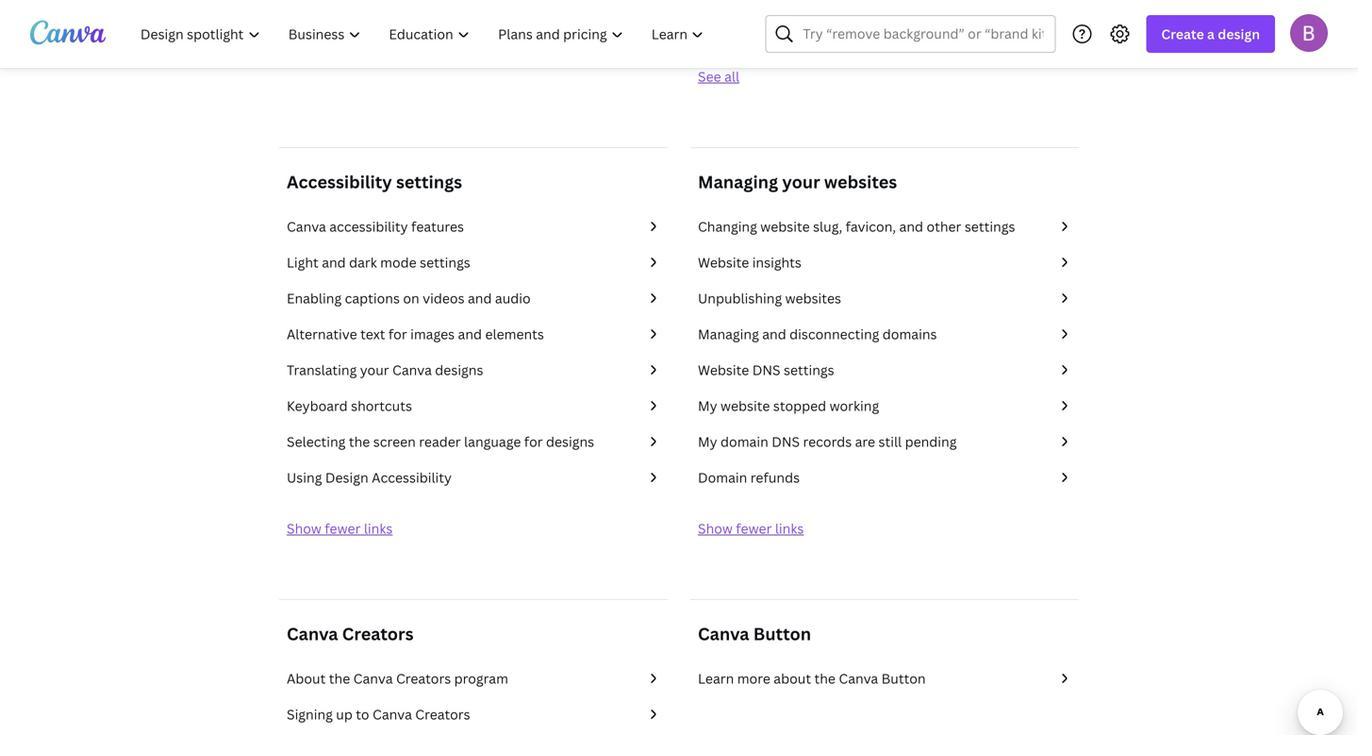 Task type: describe. For each thing, give the bounding box(es) containing it.
1 vertical spatial creators
[[396, 669, 451, 687]]

website insights link
[[698, 252, 1072, 273]]

website for changing
[[761, 217, 810, 235]]

up
[[336, 705, 353, 723]]

about
[[287, 669, 326, 687]]

show fewer links for managing
[[698, 519, 804, 537]]

to
[[356, 705, 369, 723]]

canva right to
[[373, 705, 412, 723]]

show for managing your websites
[[698, 519, 733, 537]]

show fewer links for accessibility
[[287, 519, 393, 537]]

signing up to canva creators
[[287, 705, 470, 723]]

show fewer links button for accessibility
[[287, 519, 393, 537]]

alternative
[[287, 325, 357, 343]]

features
[[411, 217, 464, 235]]

and inside light and dark mode settings link
[[322, 253, 346, 271]]

keyboard
[[287, 397, 348, 415]]

working
[[830, 397, 880, 415]]

on
[[403, 289, 420, 307]]

all
[[725, 67, 740, 85]]

light and dark mode settings
[[287, 253, 471, 271]]

dark
[[349, 253, 377, 271]]

the for canva
[[329, 669, 350, 687]]

unpublishing websites
[[698, 289, 842, 307]]

favicon,
[[846, 217, 896, 235]]

stopped
[[774, 397, 827, 415]]

unpublishing
[[698, 289, 782, 307]]

program
[[454, 669, 509, 687]]

domain
[[721, 433, 769, 451]]

show for accessibility settings
[[287, 519, 322, 537]]

settings down managing and disconnecting domains
[[784, 361, 835, 379]]

my website stopped working link
[[698, 395, 1072, 416]]

fewer for managing
[[736, 519, 772, 537]]

for inside 'selecting the screen reader language for designs' link
[[524, 433, 543, 451]]

keyboard shortcuts link
[[287, 395, 660, 416]]

1 vertical spatial dns
[[772, 433, 800, 451]]

records
[[803, 433, 852, 451]]

canva up light
[[287, 217, 326, 235]]

settings right other
[[965, 217, 1016, 235]]

top level navigation element
[[128, 15, 720, 53]]

translating your canva designs
[[287, 361, 483, 379]]

my for my website stopped working
[[698, 397, 718, 415]]

language
[[464, 433, 521, 451]]

domain refunds
[[698, 468, 800, 486]]

pending
[[905, 433, 957, 451]]

see
[[698, 67, 721, 85]]

signing up to canva creators link
[[287, 704, 660, 725]]

links for managing
[[775, 519, 804, 537]]

domain
[[698, 468, 748, 486]]

website for website insights
[[698, 253, 749, 271]]

slug,
[[813, 217, 843, 235]]

canva up learn on the bottom right of page
[[698, 622, 750, 645]]

keyboard shortcuts
[[287, 397, 412, 415]]

create a design
[[1162, 25, 1261, 43]]

learn more about the canva button
[[698, 669, 926, 687]]

managing for managing your websites
[[698, 170, 779, 193]]

using design accessibility
[[287, 468, 452, 486]]

design
[[1218, 25, 1261, 43]]

website dns settings link
[[698, 359, 1072, 380]]

show fewer links button for managing
[[698, 519, 804, 537]]

managing and disconnecting domains link
[[698, 324, 1072, 344]]

bob builder image
[[1291, 14, 1328, 52]]

mode
[[380, 253, 417, 271]]

0 vertical spatial accessibility
[[287, 170, 392, 193]]

0 vertical spatial creators
[[342, 622, 414, 645]]

using
[[287, 468, 322, 486]]

my website stopped working
[[698, 397, 880, 415]]

alternative text for images and elements
[[287, 325, 544, 343]]

managing and disconnecting domains
[[698, 325, 937, 343]]

Try "remove background" or "brand kit" search field
[[803, 16, 1044, 52]]

accessibility
[[330, 217, 408, 235]]

signing
[[287, 705, 333, 723]]

about the canva creators program link
[[287, 668, 660, 689]]

and for favicon,
[[900, 217, 924, 235]]

canva accessibility features link
[[287, 216, 660, 237]]

videos
[[423, 289, 465, 307]]

accessibility settings
[[287, 170, 462, 193]]

a
[[1208, 25, 1215, 43]]

are
[[855, 433, 876, 451]]

more
[[738, 669, 771, 687]]

selecting the screen reader language for designs
[[287, 433, 595, 451]]

light and dark mode settings link
[[287, 252, 660, 273]]

your for canva
[[360, 361, 389, 379]]

shortcuts
[[351, 397, 412, 415]]

screen
[[373, 433, 416, 451]]

refunds
[[751, 468, 800, 486]]

canva creators
[[287, 622, 414, 645]]

my domain dns records are still pending link
[[698, 431, 1072, 452]]

other
[[927, 217, 962, 235]]

text
[[361, 325, 385, 343]]

disconnecting
[[790, 325, 880, 343]]

accessibility inside using design accessibility link
[[372, 468, 452, 486]]

learn
[[698, 669, 734, 687]]

my for my domain dns records are still pending
[[698, 433, 718, 451]]

light
[[287, 253, 319, 271]]

see all button
[[698, 67, 740, 85]]

and for videos
[[468, 289, 492, 307]]

captions
[[345, 289, 400, 307]]

images
[[411, 325, 455, 343]]

settings up the features
[[396, 170, 462, 193]]



Task type: vqa. For each thing, say whether or not it's contained in the screenshot.
"LANGUAGE"
yes



Task type: locate. For each thing, give the bounding box(es) containing it.
show fewer links button down the domain refunds
[[698, 519, 804, 537]]

0 vertical spatial your
[[783, 170, 821, 193]]

website insights
[[698, 253, 802, 271]]

managing up changing
[[698, 170, 779, 193]]

elements
[[485, 325, 544, 343]]

website down unpublishing
[[698, 361, 749, 379]]

0 vertical spatial websites
[[825, 170, 898, 193]]

1 horizontal spatial show fewer links button
[[698, 519, 804, 537]]

creators
[[342, 622, 414, 645], [396, 669, 451, 687], [415, 705, 470, 723]]

2 show fewer links button from the left
[[698, 519, 804, 537]]

selecting the screen reader language for designs link
[[287, 431, 660, 452]]

reader
[[419, 433, 461, 451]]

domains
[[883, 325, 937, 343]]

unpublishing websites link
[[698, 288, 1072, 309]]

0 vertical spatial for
[[389, 325, 407, 343]]

and inside alternative text for images and elements link
[[458, 325, 482, 343]]

1 vertical spatial websites
[[786, 289, 842, 307]]

the for screen
[[349, 433, 370, 451]]

show fewer links
[[287, 519, 393, 537], [698, 519, 804, 537]]

canva up signing up to canva creators
[[354, 669, 393, 687]]

and left dark
[[322, 253, 346, 271]]

1 show fewer links from the left
[[287, 519, 393, 537]]

and left audio
[[468, 289, 492, 307]]

show down using
[[287, 519, 322, 537]]

enabling captions on videos and audio
[[287, 289, 531, 307]]

0 vertical spatial button
[[754, 622, 812, 645]]

alternative text for images and elements link
[[287, 324, 660, 344]]

domain refunds link
[[698, 467, 1072, 488]]

canva
[[287, 217, 326, 235], [393, 361, 432, 379], [287, 622, 338, 645], [698, 622, 750, 645], [354, 669, 393, 687], [839, 669, 879, 687], [373, 705, 412, 723]]

settings up videos
[[420, 253, 471, 271]]

your up slug,
[[783, 170, 821, 193]]

1 vertical spatial website
[[721, 397, 770, 415]]

and down unpublishing websites
[[763, 325, 787, 343]]

your
[[783, 170, 821, 193], [360, 361, 389, 379]]

2 show from the left
[[698, 519, 733, 537]]

create
[[1162, 25, 1205, 43]]

accessibility
[[287, 170, 392, 193], [372, 468, 452, 486]]

managing for managing and disconnecting domains
[[698, 325, 759, 343]]

links
[[364, 519, 393, 537], [775, 519, 804, 537]]

learn more about the canva button link
[[698, 668, 1072, 689]]

still
[[879, 433, 902, 451]]

dns down the my website stopped working
[[772, 433, 800, 451]]

my domain dns records are still pending
[[698, 433, 957, 451]]

audio
[[495, 289, 531, 307]]

website
[[761, 217, 810, 235], [721, 397, 770, 415]]

0 vertical spatial dns
[[753, 361, 781, 379]]

canva right about
[[839, 669, 879, 687]]

websites
[[825, 170, 898, 193], [786, 289, 842, 307]]

website up domain
[[721, 397, 770, 415]]

and down enabling captions on videos and audio link on the left of page
[[458, 325, 482, 343]]

website dns settings
[[698, 361, 835, 379]]

canva accessibility features
[[287, 217, 464, 235]]

links down using design accessibility on the bottom of the page
[[364, 519, 393, 537]]

1 vertical spatial accessibility
[[372, 468, 452, 486]]

my down website dns settings
[[698, 397, 718, 415]]

fewer for accessibility
[[325, 519, 361, 537]]

managing down unpublishing
[[698, 325, 759, 343]]

and
[[900, 217, 924, 235], [322, 253, 346, 271], [468, 289, 492, 307], [458, 325, 482, 343], [763, 325, 787, 343]]

0 vertical spatial designs
[[435, 361, 483, 379]]

1 horizontal spatial button
[[882, 669, 926, 687]]

1 website from the top
[[698, 253, 749, 271]]

2 links from the left
[[775, 519, 804, 537]]

designs
[[435, 361, 483, 379], [546, 433, 595, 451]]

enabling
[[287, 289, 342, 307]]

using design accessibility link
[[287, 467, 660, 488]]

links down refunds
[[775, 519, 804, 537]]

0 vertical spatial my
[[698, 397, 718, 415]]

0 horizontal spatial your
[[360, 361, 389, 379]]

1 vertical spatial button
[[882, 669, 926, 687]]

1 my from the top
[[698, 397, 718, 415]]

show down domain
[[698, 519, 733, 537]]

and inside the managing and disconnecting domains link
[[763, 325, 787, 343]]

my
[[698, 397, 718, 415], [698, 433, 718, 451]]

0 horizontal spatial for
[[389, 325, 407, 343]]

settings
[[396, 170, 462, 193], [965, 217, 1016, 235], [420, 253, 471, 271], [784, 361, 835, 379]]

1 vertical spatial managing
[[698, 325, 759, 343]]

for right language
[[524, 433, 543, 451]]

my left domain
[[698, 433, 718, 451]]

dns up the my website stopped working
[[753, 361, 781, 379]]

button
[[754, 622, 812, 645], [882, 669, 926, 687]]

show fewer links button down the 'design'
[[287, 519, 393, 537]]

website for my
[[721, 397, 770, 415]]

0 horizontal spatial links
[[364, 519, 393, 537]]

accessibility up accessibility
[[287, 170, 392, 193]]

changing website slug, favicon, and other settings link
[[698, 216, 1072, 237]]

0 horizontal spatial show fewer links button
[[287, 519, 393, 537]]

changing
[[698, 217, 757, 235]]

see all
[[698, 67, 740, 85]]

website up insights
[[761, 217, 810, 235]]

and for images
[[458, 325, 482, 343]]

dns
[[753, 361, 781, 379], [772, 433, 800, 451]]

creators up about the canva creators program
[[342, 622, 414, 645]]

2 managing from the top
[[698, 325, 759, 343]]

create a design button
[[1147, 15, 1276, 53]]

for inside alternative text for images and elements link
[[389, 325, 407, 343]]

and left other
[[900, 217, 924, 235]]

selecting
[[287, 433, 346, 451]]

0 vertical spatial managing
[[698, 170, 779, 193]]

2 fewer from the left
[[736, 519, 772, 537]]

creators down about the canva creators program link
[[415, 705, 470, 723]]

about the canva creators program
[[287, 669, 509, 687]]

changing website slug, favicon, and other settings
[[698, 217, 1016, 235]]

and inside enabling captions on videos and audio link
[[468, 289, 492, 307]]

your for websites
[[783, 170, 821, 193]]

1 horizontal spatial designs
[[546, 433, 595, 451]]

2 website from the top
[[698, 361, 749, 379]]

2 vertical spatial creators
[[415, 705, 470, 723]]

0 vertical spatial website
[[761, 217, 810, 235]]

1 links from the left
[[364, 519, 393, 537]]

design
[[325, 468, 369, 486]]

2 my from the top
[[698, 433, 718, 451]]

1 horizontal spatial show
[[698, 519, 733, 537]]

show
[[287, 519, 322, 537], [698, 519, 733, 537]]

show fewer links down the 'design'
[[287, 519, 393, 537]]

0 horizontal spatial show
[[287, 519, 322, 537]]

managing your websites
[[698, 170, 898, 193]]

canva down alternative text for images and elements
[[393, 361, 432, 379]]

1 horizontal spatial show fewer links
[[698, 519, 804, 537]]

1 vertical spatial designs
[[546, 433, 595, 451]]

website
[[698, 253, 749, 271], [698, 361, 749, 379]]

1 horizontal spatial fewer
[[736, 519, 772, 537]]

1 vertical spatial your
[[360, 361, 389, 379]]

1 show fewer links button from the left
[[287, 519, 393, 537]]

and inside changing website slug, favicon, and other settings link
[[900, 217, 924, 235]]

1 vertical spatial website
[[698, 361, 749, 379]]

enabling captions on videos and audio link
[[287, 288, 660, 309]]

show fewer links down the domain refunds
[[698, 519, 804, 537]]

0 horizontal spatial designs
[[435, 361, 483, 379]]

1 managing from the top
[[698, 170, 779, 193]]

canva button
[[698, 622, 812, 645]]

2 show fewer links from the left
[[698, 519, 804, 537]]

0 vertical spatial website
[[698, 253, 749, 271]]

links for accessibility
[[364, 519, 393, 537]]

1 horizontal spatial your
[[783, 170, 821, 193]]

1 horizontal spatial links
[[775, 519, 804, 537]]

translating
[[287, 361, 357, 379]]

website down changing
[[698, 253, 749, 271]]

fewer down the 'design'
[[325, 519, 361, 537]]

designs right language
[[546, 433, 595, 451]]

for right text
[[389, 325, 407, 343]]

designs up the keyboard shortcuts link at the left
[[435, 361, 483, 379]]

translating your canva designs link
[[287, 359, 660, 380]]

1 vertical spatial my
[[698, 433, 718, 451]]

websites up changing website slug, favicon, and other settings
[[825, 170, 898, 193]]

canva up about
[[287, 622, 338, 645]]

about
[[774, 669, 811, 687]]

0 horizontal spatial show fewer links
[[287, 519, 393, 537]]

1 show from the left
[[287, 519, 322, 537]]

website for website dns settings
[[698, 361, 749, 379]]

1 fewer from the left
[[325, 519, 361, 537]]

insights
[[753, 253, 802, 271]]

your down text
[[360, 361, 389, 379]]

1 horizontal spatial for
[[524, 433, 543, 451]]

for
[[389, 325, 407, 343], [524, 433, 543, 451]]

the
[[349, 433, 370, 451], [329, 669, 350, 687], [815, 669, 836, 687]]

1 vertical spatial for
[[524, 433, 543, 451]]

creators up signing up to canva creators
[[396, 669, 451, 687]]

websites up managing and disconnecting domains
[[786, 289, 842, 307]]

0 horizontal spatial fewer
[[325, 519, 361, 537]]

fewer down the domain refunds
[[736, 519, 772, 537]]

0 horizontal spatial button
[[754, 622, 812, 645]]

accessibility down screen
[[372, 468, 452, 486]]



